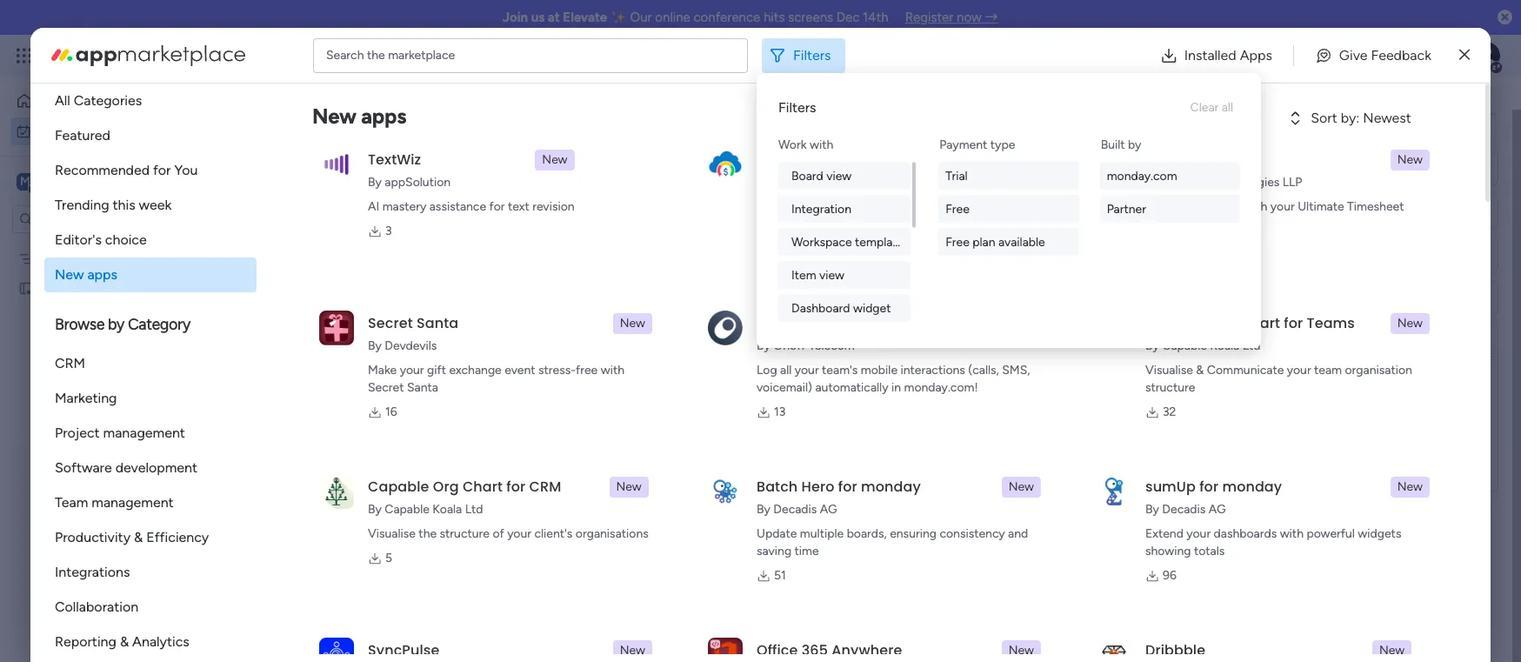 Task type: describe. For each thing, give the bounding box(es) containing it.
decadis for sumup
[[1163, 502, 1206, 517]]

main content containing overdue /
[[231, 42, 1522, 662]]

available
[[999, 235, 1046, 249]]

integration button
[[778, 195, 911, 223]]

1 horizontal spatial physical
[[902, 199, 947, 214]]

app logo image for textwiz
[[319, 147, 354, 182]]

the for search
[[367, 47, 385, 62]]

non-
[[1012, 199, 1041, 214]]

0 horizontal spatial monday
[[77, 45, 137, 65]]

0 vertical spatial to
[[1459, 124, 1470, 139]]

automatically
[[816, 380, 889, 395]]

app logo image for batch hero for monday
[[708, 474, 743, 509]]

productivity & efficiency
[[55, 529, 209, 546]]

team's
[[822, 363, 858, 378]]

→
[[985, 10, 998, 25]]

see plans button
[[281, 43, 365, 69]]

main
[[40, 173, 71, 189]]

new for secret santa
[[620, 316, 646, 331]]

board
[[61, 251, 92, 266]]

0 vertical spatial onoff
[[757, 313, 796, 333]]

newest
[[1364, 110, 1412, 126]]

by for timerely
[[1146, 175, 1160, 190]]

/ for today /
[[346, 311, 355, 332]]

this
[[113, 197, 135, 213]]

unlock efficiency with your ultimate timesheet solution
[[1146, 199, 1405, 231]]

capable down date column
[[1146, 313, 1207, 333]]

capable up which
[[1163, 338, 1208, 353]]

by for capable org chart for crm
[[368, 502, 382, 517]]

manage
[[856, 199, 899, 214]]

by appsolution
[[368, 175, 451, 190]]

search image
[[399, 146, 413, 160]]

16
[[385, 405, 397, 419]]

showing
[[1146, 544, 1192, 559]]

items inside "today / 0 items"
[[369, 316, 400, 331]]

choice
[[105, 231, 147, 248]]

1 image
[[1268, 36, 1284, 55]]

by inside onoff business by onoff telecom
[[757, 338, 771, 353]]

choose the boards, columns and people you'd like to see
[[1183, 124, 1492, 139]]

sort
[[1312, 110, 1338, 126]]

decadis for batch
[[774, 502, 817, 517]]

by for built
[[1129, 137, 1142, 152]]

the for visualise
[[419, 526, 437, 541]]

your inside extend your dashboards with powerful widgets showing totals
[[1187, 526, 1211, 541]]

0 vertical spatial management
[[176, 45, 270, 65]]

dashboard widget button
[[778, 294, 911, 322]]

santa inside 'make your gift exchange event stress-free with secret santa'
[[407, 380, 438, 395]]

0 vertical spatial apps
[[361, 104, 407, 129]]

for left teams
[[1285, 313, 1304, 333]]

sms,
[[1003, 363, 1031, 378]]

you'd
[[1405, 124, 1435, 139]]

0 vertical spatial first
[[727, 253, 751, 268]]

1 secret from the top
[[368, 313, 413, 333]]

partner button
[[1100, 195, 1241, 223]]

at
[[548, 10, 560, 25]]

& for reporting
[[120, 633, 129, 650]]

0 horizontal spatial work
[[308, 101, 378, 140]]

group for group title
[[931, 254, 963, 267]]

all categories
[[55, 92, 142, 109]]

status for status
[[1323, 216, 1359, 231]]

1 vertical spatial first
[[41, 281, 65, 295]]

✨
[[611, 10, 627, 25]]

batch hero for monday
[[757, 477, 921, 497]]

ltd for crm
[[465, 502, 483, 517]]

hits
[[764, 10, 785, 25]]

organisation
[[1346, 363, 1413, 378]]

date for date column
[[1194, 291, 1220, 306]]

all for clear
[[1222, 100, 1234, 115]]

by for browse
[[108, 315, 124, 334]]

join
[[503, 10, 528, 25]]

installed apps
[[1185, 47, 1273, 63]]

1 horizontal spatial crm
[[530, 477, 562, 497]]

shareable board image
[[18, 280, 35, 296]]

which
[[1194, 373, 1228, 388]]

our
[[630, 10, 652, 25]]

sumup
[[1146, 477, 1196, 497]]

give
[[1340, 47, 1368, 63]]

your right the of
[[507, 526, 532, 541]]

for right sumup
[[1200, 477, 1219, 497]]

column for status column
[[1232, 248, 1275, 262]]

14th
[[863, 10, 889, 25]]

51
[[774, 568, 786, 583]]

editor's
[[55, 231, 102, 248]]

dec
[[837, 10, 860, 25]]

app logo image for asset management
[[708, 147, 743, 182]]

my for my work
[[261, 101, 301, 140]]

1 vertical spatial onoff
[[774, 338, 806, 353]]

0 vertical spatial and
[[1342, 124, 1362, 139]]

0 horizontal spatial structure
[[440, 526, 490, 541]]

new for textwiz
[[542, 152, 568, 167]]

new for timerely
[[1398, 152, 1424, 167]]

columns
[[1293, 124, 1339, 139]]

0 horizontal spatial physical
[[757, 217, 801, 231]]

ensuring
[[890, 526, 937, 541]]

a
[[757, 199, 765, 214]]

/ down the by devdevils
[[374, 373, 382, 395]]

1 vertical spatial apps
[[87, 266, 117, 283]]

your inside log all your team's mobile interactions (calls, sms, voicemail) automatically in monday.com!
[[795, 363, 819, 378]]

marketplace
[[388, 47, 455, 62]]

visualise & communicate your team organisation structure
[[1146, 363, 1413, 395]]

0 horizontal spatial efficiency
[[146, 529, 209, 546]]

app logo image for secret santa
[[319, 310, 354, 345]]

home
[[40, 93, 73, 108]]

update multiple boards, ensuring consistency and saving time
[[757, 526, 1029, 559]]

give feedback button
[[1302, 38, 1446, 73]]

overdue
[[293, 217, 361, 238]]

assets.
[[804, 217, 843, 231]]

all for log
[[781, 363, 792, 378]]

column left team
[[1272, 373, 1314, 388]]

workspace
[[74, 173, 143, 189]]

visualise for capable org chart for crm
[[368, 526, 416, 541]]

ag for hero
[[820, 502, 838, 517]]

integration
[[792, 201, 852, 216]]

with inside extend your dashboards with powerful widgets showing totals
[[1281, 526, 1304, 541]]

see
[[1473, 124, 1492, 139]]

by for sumup for monday
[[1146, 502, 1160, 517]]

ai mastery assistance for text revision
[[368, 199, 575, 214]]

customize for customize
[[583, 145, 642, 160]]

0 vertical spatial crm
[[55, 355, 85, 372]]

clear all
[[1191, 100, 1234, 115]]

/ for overdue /
[[365, 217, 373, 238]]

column for date column
[[1223, 291, 1265, 306]]

for up visualise the structure of your client's organisations
[[507, 477, 526, 497]]

by for batch hero for monday
[[757, 502, 771, 517]]

office
[[757, 640, 798, 660]]

capable up 5
[[385, 502, 430, 517]]

give feedback link
[[1302, 38, 1446, 73]]

org for capable org chart for crm
[[433, 477, 459, 497]]

date for date
[[1206, 216, 1232, 231]]

list box containing my board
[[0, 240, 222, 538]]

new for capable org chart for teams
[[1398, 316, 1424, 331]]

1 horizontal spatial monday
[[861, 477, 921, 497]]

organisations
[[576, 526, 649, 541]]

trial
[[946, 168, 968, 183]]

us
[[531, 10, 545, 25]]

0 vertical spatial santa
[[417, 313, 459, 333]]

app logo image left onoff business by onoff telecom
[[708, 310, 743, 345]]

home button
[[10, 87, 187, 115]]

my for my work
[[38, 123, 55, 138]]

communicate
[[1208, 363, 1285, 378]]

work for monday
[[141, 45, 172, 65]]

for left text
[[489, 199, 505, 214]]

textwiz
[[368, 150, 421, 170]]

0 vertical spatial people
[[1194, 161, 1231, 175]]

customize for customize my work
[[1201, 88, 1275, 108]]

project management
[[55, 425, 185, 441]]

boards, for ensuring
[[847, 526, 887, 541]]

your inside visualise & communicate your team organisation structure
[[1288, 363, 1312, 378]]

0 for today /
[[359, 316, 366, 331]]

and inside a smarter way to manage physical assets and non- physical assets.
[[989, 199, 1009, 214]]

column for priority column
[[1236, 333, 1278, 348]]

clear
[[1191, 100, 1219, 115]]

asset management
[[757, 150, 896, 170]]

help image
[[1412, 47, 1430, 64]]

for left you at the left top of page
[[153, 162, 171, 178]]

new for asset management
[[1009, 152, 1035, 167]]

plans
[[328, 48, 357, 63]]

new for sumup for monday
[[1398, 479, 1424, 494]]

monday.com
[[1107, 168, 1178, 183]]

new for batch hero for monday
[[1009, 479, 1035, 494]]

stress-
[[539, 363, 576, 378]]

reporting
[[55, 633, 117, 650]]

hero
[[802, 477, 835, 497]]

0 horizontal spatial first board
[[41, 281, 100, 295]]

new for syncpulse
[[620, 643, 646, 658]]

date column
[[1194, 291, 1265, 306]]

secret inside 'make your gift exchange event stress-free with secret santa'
[[368, 380, 404, 395]]

board inside the board view button
[[792, 168, 824, 183]]

filters button
[[762, 38, 845, 73]]

management for team management
[[92, 494, 174, 511]]

inc.
[[848, 175, 867, 190]]

customize my work
[[1201, 88, 1337, 108]]

32
[[1163, 405, 1177, 419]]

with up board view
[[810, 137, 834, 152]]

hide done items
[[459, 145, 548, 160]]

later / 0 items
[[293, 499, 389, 520]]

group for group
[[958, 216, 993, 231]]

first board inside main content
[[727, 253, 786, 268]]

installed apps button
[[1147, 38, 1287, 73]]

koala for capable org chart for teams
[[1211, 338, 1240, 353]]

development
[[115, 459, 198, 476]]

items right done
[[518, 145, 548, 160]]

ultimate
[[1298, 199, 1345, 214]]

we
[[1356, 373, 1372, 388]]

board down smarter
[[790, 216, 822, 231]]

workspace template button
[[778, 228, 911, 256]]

and inside update multiple boards, ensuring consistency and saving time
[[1009, 526, 1029, 541]]

koala for capable org chart for crm
[[433, 502, 462, 517]]

empyra.com,
[[774, 175, 845, 190]]



Task type: locate. For each thing, give the bounding box(es) containing it.
new apps up filter dashboard by text search field
[[312, 104, 407, 129]]

structure inside visualise & communicate your team organisation structure
[[1146, 380, 1196, 395]]

by capable koala ltd down capable org chart for crm
[[368, 502, 483, 517]]

sumup for monday
[[1146, 477, 1283, 497]]

like
[[1438, 124, 1456, 139]]

by decadis ag for batch
[[757, 502, 838, 517]]

org down date column
[[1211, 313, 1237, 333]]

new apps down board
[[55, 266, 117, 283]]

group title
[[931, 254, 988, 267]]

visualise up 5
[[368, 526, 416, 541]]

my work
[[38, 123, 85, 138]]

by for textwiz
[[368, 175, 382, 190]]

free inside "button"
[[946, 235, 970, 249]]

by capable koala ltd for capable org chart for crm
[[368, 502, 483, 517]]

0 vertical spatial customize
[[1201, 88, 1275, 108]]

koala up communicate
[[1211, 338, 1240, 353]]

efficiency down team management
[[146, 529, 209, 546]]

1 vertical spatial date
[[1194, 291, 1220, 306]]

item view button
[[778, 261, 911, 289]]

workspace image
[[17, 172, 34, 191]]

filters inside popup button
[[794, 47, 831, 63]]

work for my
[[58, 123, 85, 138]]

board
[[792, 168, 824, 183], [790, 216, 822, 231], [754, 253, 786, 268], [68, 281, 100, 295]]

sort by: newest
[[1312, 110, 1412, 126]]

1 horizontal spatial ltd
[[1243, 338, 1261, 353]]

group left title
[[931, 254, 963, 267]]

1 horizontal spatial boards,
[[1250, 124, 1290, 139]]

work up empyra.com,
[[779, 137, 807, 152]]

jacob simon image
[[1473, 42, 1501, 70]]

my up columns
[[1278, 88, 1298, 108]]

first board group
[[1194, 429, 1485, 464]]

visualise up 32
[[1146, 363, 1194, 378]]

my board
[[41, 251, 92, 266]]

column down unlock efficiency with your ultimate timesheet solution
[[1232, 248, 1275, 262]]

my down see plans button
[[261, 101, 301, 140]]

priority up which
[[1194, 333, 1233, 348]]

structure up 32
[[1146, 380, 1196, 395]]

0 vertical spatial free
[[946, 201, 970, 216]]

revision
[[533, 199, 575, 214]]

ai
[[368, 199, 380, 214]]

management
[[176, 45, 270, 65], [103, 425, 185, 441], [92, 494, 174, 511]]

conference
[[694, 10, 761, 25]]

devdevils
[[385, 338, 437, 353]]

by
[[1129, 137, 1142, 152], [108, 315, 124, 334]]

app logo image left sumup
[[1097, 474, 1132, 509]]

team management
[[55, 494, 174, 511]]

telecom
[[809, 338, 855, 353]]

None search field
[[257, 139, 420, 167]]

all up voicemail)
[[781, 363, 792, 378]]

by left priority column
[[1146, 338, 1160, 353]]

& for visualise
[[1197, 363, 1205, 378]]

santa
[[417, 313, 459, 333], [407, 380, 438, 395]]

recommended for you
[[55, 162, 198, 178]]

0 vertical spatial by
[[1129, 137, 1142, 152]]

365
[[802, 640, 828, 660]]

1 vertical spatial group
[[931, 254, 963, 267]]

1 vertical spatial first board
[[41, 281, 100, 295]]

0 horizontal spatial visualise
[[368, 526, 416, 541]]

chart down date column
[[1241, 313, 1281, 333]]

with right free
[[601, 363, 625, 378]]

2 vertical spatial management
[[92, 494, 174, 511]]

koala down capable org chart for crm
[[433, 502, 462, 517]]

1 vertical spatial all
[[781, 363, 792, 378]]

1 horizontal spatial by
[[1129, 137, 1142, 152]]

built
[[1101, 137, 1126, 152]]

/ right today on the left of page
[[346, 311, 355, 332]]

work inside main content
[[1302, 88, 1337, 108]]

featured
[[55, 127, 110, 144]]

to
[[1459, 124, 1470, 139], [842, 199, 853, 214]]

& left the "analytics"
[[120, 633, 129, 650]]

1 vertical spatial to
[[842, 199, 853, 214]]

2 ag from the left
[[1209, 502, 1227, 517]]

1 vertical spatial by capable koala ltd
[[368, 502, 483, 517]]

app logo image up without in the left of the page
[[319, 474, 354, 509]]

0
[[359, 316, 366, 331], [386, 379, 394, 393], [349, 504, 356, 519]]

1 horizontal spatial 0
[[359, 316, 366, 331]]

1 vertical spatial filters
[[779, 99, 817, 116]]

ltd down capable org chart for crm
[[465, 502, 483, 517]]

items up 5
[[359, 504, 389, 519]]

by decadis ag down sumup
[[1146, 502, 1227, 517]]

board inside list box
[[68, 281, 100, 295]]

timerely
[[1146, 150, 1210, 170]]

free for free plan available
[[946, 235, 970, 249]]

0 horizontal spatial by capable koala ltd
[[368, 502, 483, 517]]

visualise the structure of your client's organisations
[[368, 526, 649, 541]]

type
[[991, 137, 1016, 152]]

main content
[[231, 42, 1522, 662]]

2 by decadis ag from the left
[[1146, 502, 1227, 517]]

app logo image
[[319, 147, 354, 182], [708, 147, 743, 182], [1097, 147, 1132, 182], [319, 310, 354, 345], [708, 310, 743, 345], [708, 474, 743, 509], [319, 474, 354, 509], [1097, 474, 1132, 509]]

0 vertical spatial view
[[827, 168, 852, 183]]

with inside unlock efficiency with your ultimate timesheet solution
[[1244, 199, 1268, 214]]

week inside main content
[[329, 373, 370, 395]]

apps down board
[[87, 266, 117, 283]]

3
[[385, 224, 392, 238]]

0 vertical spatial &
[[1197, 363, 1205, 378]]

efficiency down by apprely technologies llp
[[1187, 199, 1241, 214]]

app logo image left batch
[[708, 474, 743, 509]]

to right way
[[842, 199, 853, 214]]

1 vertical spatial people
[[1087, 216, 1125, 231]]

0 for later /
[[349, 504, 356, 519]]

1 vertical spatial crm
[[530, 477, 562, 497]]

first board left item
[[727, 253, 786, 268]]

1 horizontal spatial chart
[[1241, 313, 1281, 333]]

voicemail)
[[757, 380, 813, 395]]

the down capable org chart for crm
[[419, 526, 437, 541]]

1 vertical spatial org
[[433, 477, 459, 497]]

your up totals
[[1187, 526, 1211, 541]]

visualise inside visualise & communicate your team organisation structure
[[1146, 363, 1194, 378]]

0 horizontal spatial work
[[58, 123, 85, 138]]

0 vertical spatial visualise
[[1146, 363, 1194, 378]]

0 vertical spatial by capable koala ltd
[[1146, 338, 1261, 353]]

technologies
[[1208, 175, 1280, 190]]

boards, for columns
[[1250, 124, 1290, 139]]

unlock
[[1146, 199, 1184, 214]]

Search in workspace field
[[37, 209, 145, 229]]

work inside "button"
[[58, 123, 85, 138]]

1 vertical spatial the
[[1228, 124, 1247, 139]]

ag down sumup for monday
[[1209, 502, 1227, 517]]

1 vertical spatial chart
[[463, 477, 503, 497]]

by up a
[[757, 175, 771, 190]]

workspace
[[792, 235, 852, 249]]

see plans
[[304, 48, 357, 63]]

0 vertical spatial efficiency
[[1187, 199, 1241, 214]]

by up extend
[[1146, 502, 1160, 517]]

work up categories
[[141, 45, 172, 65]]

text
[[508, 199, 530, 214]]

team
[[55, 494, 88, 511]]

management
[[800, 150, 896, 170]]

0 vertical spatial koala
[[1211, 338, 1240, 353]]

app logo image for capable org chart for crm
[[319, 474, 354, 509]]

register
[[906, 10, 954, 25]]

plan
[[973, 235, 996, 249]]

by devdevils
[[368, 338, 437, 353]]

the for choose
[[1228, 124, 1247, 139]]

view for item view
[[820, 268, 845, 282]]

work up "sort"
[[1302, 88, 1337, 108]]

app logo image left asset
[[708, 147, 743, 182]]

1 vertical spatial secret
[[368, 380, 404, 395]]

new apps
[[312, 104, 407, 129], [55, 266, 117, 283]]

with inside 'make your gift exchange event stress-free with secret santa'
[[601, 363, 625, 378]]

13
[[774, 405, 786, 419]]

free up group title
[[946, 235, 970, 249]]

free plan available button
[[939, 228, 1080, 256]]

boards, inside update multiple boards, ensuring consistency and saving time
[[847, 526, 887, 541]]

by empyra.com, inc.
[[757, 175, 867, 190]]

1 horizontal spatial org
[[1211, 313, 1237, 333]]

0 horizontal spatial apps
[[87, 266, 117, 283]]

ag for for
[[1209, 502, 1227, 517]]

0 vertical spatial status
[[1323, 216, 1359, 231]]

0 vertical spatial boards,
[[1250, 124, 1290, 139]]

this week / 0 items
[[293, 373, 427, 395]]

notifications image
[[1216, 47, 1234, 64]]

status column
[[1194, 248, 1275, 262]]

0 right later
[[349, 504, 356, 519]]

by up ai
[[368, 175, 382, 190]]

by right the browse
[[108, 315, 124, 334]]

apps image
[[1331, 47, 1349, 64]]

2 horizontal spatial monday
[[1223, 477, 1283, 497]]

/ left 1
[[365, 217, 373, 238]]

chart for teams
[[1241, 313, 1281, 333]]

asset
[[757, 150, 796, 170]]

multiple
[[800, 526, 844, 541]]

by decadis ag down batch
[[757, 502, 838, 517]]

1 horizontal spatial status
[[1323, 216, 1359, 231]]

0 inside "today / 0 items"
[[359, 316, 366, 331]]

items up the by devdevils
[[369, 316, 400, 331]]

1 horizontal spatial by decadis ag
[[1146, 502, 1227, 517]]

partner
[[1107, 201, 1147, 216]]

all
[[55, 92, 70, 109]]

capable org chart for crm
[[368, 477, 562, 497]]

log
[[757, 363, 778, 378]]

people down choose on the right of page
[[1194, 161, 1231, 175]]

1
[[377, 222, 382, 237]]

group
[[958, 216, 993, 231], [931, 254, 963, 267]]

0 vertical spatial new apps
[[312, 104, 407, 129]]

0 vertical spatial chart
[[1241, 313, 1281, 333]]

1 free from the top
[[946, 201, 970, 216]]

structure
[[1146, 380, 1196, 395], [440, 526, 490, 541]]

items up '16'
[[397, 379, 427, 393]]

1 vertical spatial structure
[[440, 526, 490, 541]]

2 vertical spatial &
[[120, 633, 129, 650]]

0 vertical spatial 0
[[359, 316, 366, 331]]

1 vertical spatial by
[[108, 315, 124, 334]]

chart for crm
[[463, 477, 503, 497]]

list box
[[0, 240, 222, 538]]

1 horizontal spatial the
[[419, 526, 437, 541]]

invite members image
[[1293, 47, 1310, 64]]

select product image
[[16, 47, 33, 64]]

0 horizontal spatial ag
[[820, 502, 838, 517]]

way
[[815, 199, 839, 214]]

new for office 365 anywhere
[[1009, 643, 1035, 658]]

free for free
[[946, 201, 970, 216]]

board inside first board link
[[754, 253, 786, 268]]

show?
[[1375, 373, 1410, 388]]

management for project management
[[103, 425, 185, 441]]

people down monday.com
[[1087, 216, 1125, 231]]

0 vertical spatial secret
[[368, 313, 413, 333]]

physical left assets
[[902, 199, 947, 214]]

with left powerful
[[1281, 526, 1304, 541]]

0 vertical spatial org
[[1211, 313, 1237, 333]]

1 horizontal spatial week
[[329, 373, 370, 395]]

1 horizontal spatial work
[[779, 137, 807, 152]]

crm up client's
[[530, 477, 562, 497]]

analytics
[[132, 633, 190, 650]]

0 right today on the left of page
[[359, 316, 366, 331]]

productivity
[[55, 529, 131, 546]]

new for dribbble
[[1380, 643, 1406, 658]]

all inside button
[[1222, 100, 1234, 115]]

0 vertical spatial ltd
[[1243, 338, 1261, 353]]

by capable koala ltd for capable org chart for teams
[[1146, 338, 1261, 353]]

apps marketplace image
[[51, 45, 245, 66]]

my work
[[261, 101, 378, 140]]

my for my board
[[41, 251, 58, 266]]

today / 0 items
[[293, 311, 400, 332]]

1 decadis from the left
[[774, 502, 817, 517]]

first left 12
[[727, 253, 751, 268]]

items inside this week / 0 items
[[397, 379, 427, 393]]

0 horizontal spatial koala
[[433, 502, 462, 517]]

with down technologies
[[1244, 199, 1268, 214]]

new for capable org chart for crm
[[617, 479, 642, 494]]

your down devdevils
[[400, 363, 424, 378]]

1 horizontal spatial ag
[[1209, 502, 1227, 517]]

later
[[293, 499, 332, 520]]

dapulse x slim image
[[1460, 45, 1471, 66]]

your inside unlock efficiency with your ultimate timesheet solution
[[1271, 199, 1295, 214]]

2 vertical spatial the
[[419, 526, 437, 541]]

view for board view
[[827, 168, 852, 183]]

2 horizontal spatial 0
[[386, 379, 394, 393]]

board down board
[[68, 281, 100, 295]]

apprely
[[1163, 175, 1205, 190]]

by decadis ag for sumup
[[1146, 502, 1227, 517]]

by for asset management
[[757, 175, 771, 190]]

0 vertical spatial priority
[[1194, 333, 1233, 348]]

1 horizontal spatial first board
[[727, 253, 786, 268]]

and right consistency
[[1009, 526, 1029, 541]]

first right shareable board image
[[41, 281, 65, 295]]

0 horizontal spatial ltd
[[465, 502, 483, 517]]

first board down my board
[[41, 281, 100, 295]]

app logo image for timerely
[[1097, 147, 1132, 182]]

2 free from the top
[[946, 235, 970, 249]]

solution
[[1146, 217, 1191, 231]]

1 vertical spatial santa
[[407, 380, 438, 395]]

decadis
[[774, 502, 817, 517], [1163, 502, 1206, 517]]

1 horizontal spatial new apps
[[312, 104, 407, 129]]

1 horizontal spatial &
[[134, 529, 143, 546]]

date up status column
[[1206, 216, 1232, 231]]

santa down gift on the bottom left of the page
[[407, 380, 438, 395]]

free button
[[939, 195, 1080, 223]]

assistance
[[430, 199, 487, 214]]

join us at elevate ✨ our online conference hits screens dec 14th
[[503, 10, 889, 25]]

item
[[792, 268, 817, 282]]

search everything image
[[1374, 47, 1391, 64]]

boards, inside main content
[[1250, 124, 1290, 139]]

0 horizontal spatial to
[[842, 199, 853, 214]]

crm up marketing at bottom left
[[55, 355, 85, 372]]

work up textwiz
[[308, 101, 378, 140]]

business
[[799, 313, 861, 333]]

my left board
[[41, 251, 58, 266]]

status up date column
[[1194, 248, 1229, 262]]

0 vertical spatial week
[[139, 197, 172, 213]]

my inside "button"
[[38, 123, 55, 138]]

feedback
[[1372, 47, 1432, 63]]

efficiency inside unlock efficiency with your ultimate timesheet solution
[[1187, 199, 1241, 214]]

app logo image up this week / 0 items
[[319, 310, 354, 345]]

option
[[0, 243, 222, 246]]

& inside visualise & communicate your team organisation structure
[[1197, 363, 1205, 378]]

boards, down customize my work
[[1250, 124, 1290, 139]]

ag
[[820, 502, 838, 517], [1209, 502, 1227, 517]]

1 vertical spatial free
[[946, 235, 970, 249]]

monday up 'ensuring'
[[861, 477, 921, 497]]

priority right which
[[1231, 373, 1269, 388]]

org for capable org chart for teams
[[1211, 313, 1237, 333]]

decadis down batch
[[774, 502, 817, 517]]

crm
[[55, 355, 85, 372], [530, 477, 562, 497]]

2 secret from the top
[[368, 380, 404, 395]]

1 vertical spatial ltd
[[465, 502, 483, 517]]

ltd for teams
[[1243, 338, 1261, 353]]

built by
[[1101, 137, 1142, 152]]

customize
[[1201, 88, 1275, 108], [583, 145, 642, 160]]

1 vertical spatial customize
[[583, 145, 642, 160]]

1 by decadis ag from the left
[[757, 502, 838, 517]]

log all your team's mobile interactions (calls, sms, voicemail) automatically in monday.com!
[[757, 363, 1031, 395]]

column
[[1232, 248, 1275, 262], [1223, 291, 1265, 306], [1236, 333, 1278, 348], [1272, 373, 1314, 388]]

1 horizontal spatial apps
[[361, 104, 407, 129]]

title
[[966, 254, 988, 267]]

0 horizontal spatial org
[[433, 477, 459, 497]]

by for capable org chart for teams
[[1146, 338, 1160, 353]]

0 horizontal spatial boards,
[[847, 526, 887, 541]]

date
[[374, 561, 411, 583]]

0 inside this week / 0 items
[[386, 379, 394, 393]]

1 horizontal spatial decadis
[[1163, 502, 1206, 517]]

for right the hero
[[839, 477, 858, 497]]

customize inside button
[[583, 145, 642, 160]]

1 horizontal spatial visualise
[[1146, 363, 1194, 378]]

visualise
[[1146, 363, 1194, 378], [368, 526, 416, 541]]

free inside button
[[946, 201, 970, 216]]

date up capable org chart for teams
[[1194, 291, 1220, 306]]

capable up later / 0 items
[[368, 477, 429, 497]]

software development
[[55, 459, 198, 476]]

and right "sort"
[[1342, 124, 1362, 139]]

Filter dashboard by text search field
[[257, 139, 420, 167]]

1 vertical spatial koala
[[433, 502, 462, 517]]

extend
[[1146, 526, 1184, 541]]

app logo image down my work
[[319, 147, 354, 182]]

inbox image
[[1255, 47, 1272, 64]]

the right choose on the right of page
[[1228, 124, 1247, 139]]

your inside 'make your gift exchange event stress-free with secret santa'
[[400, 363, 424, 378]]

1 vertical spatial priority
[[1231, 373, 1269, 388]]

0 horizontal spatial week
[[139, 197, 172, 213]]

0 vertical spatial date
[[1206, 216, 1232, 231]]

status down ultimate
[[1323, 216, 1359, 231]]

1 vertical spatial new apps
[[55, 266, 117, 283]]

by for secret santa
[[368, 338, 382, 353]]

to inside a smarter way to manage physical assets and non- physical assets.
[[842, 199, 853, 214]]

monday up categories
[[77, 45, 137, 65]]

teams
[[1307, 313, 1356, 333]]

which priority column should we show?
[[1194, 373, 1410, 388]]

0 inside later / 0 items
[[349, 504, 356, 519]]

workspace selection element
[[17, 171, 145, 194]]

register now → link
[[906, 10, 998, 25]]

2 decadis from the left
[[1163, 502, 1206, 517]]

0 horizontal spatial status
[[1194, 248, 1229, 262]]

physical
[[902, 199, 947, 214], [757, 217, 801, 231]]

0 horizontal spatial first
[[41, 281, 65, 295]]

& for productivity
[[134, 529, 143, 546]]

by right built
[[1129, 137, 1142, 152]]

my down the home
[[38, 123, 55, 138]]

app logo image up partner
[[1097, 147, 1132, 182]]

1 horizontal spatial people
[[1194, 161, 1231, 175]]

/ right the date
[[415, 561, 423, 583]]

1 vertical spatial management
[[103, 425, 185, 441]]

free down trial
[[946, 201, 970, 216]]

/ for later /
[[336, 499, 344, 520]]

app logo image for sumup for monday
[[1097, 474, 1132, 509]]

1 ag from the left
[[820, 502, 838, 517]]

status for status column
[[1194, 248, 1229, 262]]

0 horizontal spatial people
[[1087, 216, 1125, 231]]

2 horizontal spatial the
[[1228, 124, 1247, 139]]

1 vertical spatial boards,
[[847, 526, 887, 541]]

column up capable org chart for teams
[[1223, 291, 1265, 306]]

1 vertical spatial work
[[58, 123, 85, 138]]

secret up the by devdevils
[[368, 313, 413, 333]]

items inside later / 0 items
[[359, 504, 389, 519]]

all inside log all your team's mobile interactions (calls, sms, voicemail) automatically in monday.com!
[[781, 363, 792, 378]]

by up log
[[757, 338, 771, 353]]

and left "non-"
[[989, 199, 1009, 214]]

visualise for capable org chart for teams
[[1146, 363, 1194, 378]]

0 vertical spatial the
[[367, 47, 385, 62]]

1 vertical spatial status
[[1194, 248, 1229, 262]]

apps
[[361, 104, 407, 129], [87, 266, 117, 283]]

trending
[[55, 197, 109, 213]]

2 vertical spatial and
[[1009, 526, 1029, 541]]



Task type: vqa. For each thing, say whether or not it's contained in the screenshot.
"workspace" inside work management > Main workspace link
no



